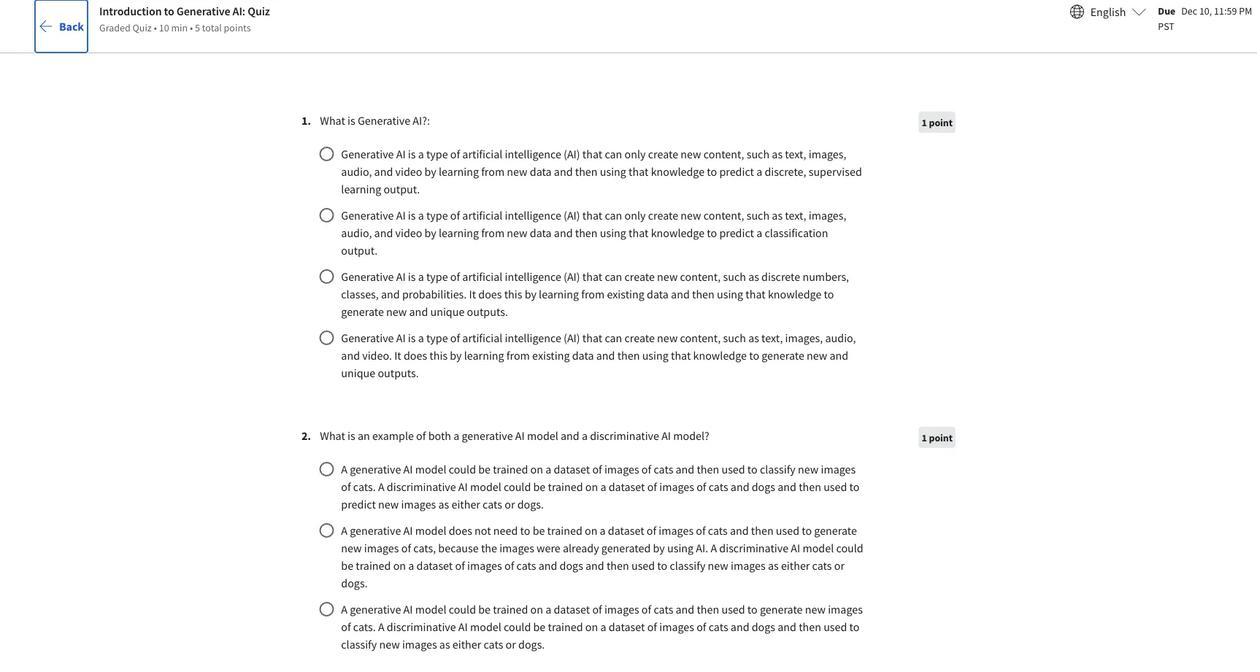 Task type: vqa. For each thing, say whether or not it's contained in the screenshot.
1st Module
no



Task type: describe. For each thing, give the bounding box(es) containing it.
ai inside generative ai is a type of artificial intelligence (ai) that can only create new content, such as text, images, audio, and video by learning from new data and then using that knowledge to predict a classification output.
[[396, 208, 406, 223]]

(ai) for generative ai is a type of artificial intelligence (ai) that can create new content, such as discrete numbers, classes, and probabilities. it does this by learning from existing data and then using that knowledge to generate new and unique outputs.
[[564, 270, 581, 284]]

or inside the a generative ai model could be trained on a dataset of images of cats and then used to classify new images of cats. a discriminative ai model could be trained on a dataset of images of cats and dogs and then used to predict new images as either cats or dogs.
[[505, 497, 515, 512]]

not
[[475, 524, 491, 538]]

such inside generative ai is a type of artificial intelligence (ai) that can only create new content, such as text, images, audio, and video by learning from new data and then using that knowledge to predict a classification output.
[[747, 208, 770, 223]]

grade
[[378, 299, 407, 313]]

could inside a generative ai model does not need to be trained on a dataset of images of cats and then used to generate new images of cats, because the images were already generated by using ai. a discriminative ai model could be trained on a dataset of images of cats and dogs and then used to classify new images as either cats or dogs.
[[837, 541, 864, 556]]

cats. for predict
[[353, 480, 376, 495]]

receive grade
[[337, 299, 407, 313]]

1 vertical spatial pst
[[436, 242, 452, 255]]

need
[[494, 524, 518, 538]]

generate inside generative ai is a type of artificial intelligence (ai) that can create new content, such as text, images, audio, and video. it does this by learning from existing data and then using that knowledge to generate new and unique outputs.
[[762, 348, 805, 363]]

classification
[[765, 226, 829, 240]]

either inside a generative ai model does not need to be trained on a dataset of images of cats and then used to generate new images of cats, because the images were already generated by using ai. a discriminative ai model could be trained on a dataset of images of cats and dogs and then used to classify new images as either cats or dogs.
[[782, 559, 810, 573]]

2 .
[[302, 429, 311, 443]]

ai.
[[696, 541, 709, 556]]

to inside generative ai is a type of artificial intelligence (ai) that can only create new content, such as text, images, audio, and video by learning from new data and then using that knowledge to predict a classification output.
[[707, 226, 718, 240]]

classify inside a generative ai model could be trained on a dataset of images of cats and then used to generate new images of cats. a discriminative ai model could be trained on a dataset of images of cats and dogs and then used to classify new images as either cats or dogs.
[[341, 638, 377, 652]]

group containing 2
[[302, 427, 956, 662]]

then inside generative ai is a type of artificial intelligence (ai) that can create new content, such as text, images, audio, and video. it does this by learning from existing data and then using that knowledge to generate new and unique outputs.
[[618, 348, 640, 363]]

were
[[537, 541, 561, 556]]

submit your assignment
[[337, 218, 461, 233]]

dialog containing introduction to generative ai: quiz
[[0, 0, 1258, 662]]

create inside generative ai is a type of artificial intelligence (ai) that can only create new content, such as text, images, audio, and video by learning from new data and then using that knowledge to predict a classification output.
[[649, 208, 679, 223]]

dec inside dec 10, 11:59 pm pst
[[1182, 4, 1198, 17]]

by inside a generative ai model does not need to be trained on a dataset of images of cats and then used to generate new images of cats, because the images were already generated by using ai. a discriminative ai model could be trained on a dataset of images of cats and dogs and then used to classify new images as either cats or dogs.
[[653, 541, 665, 556]]

your
[[376, 218, 400, 233]]

outputs. for probabilities.
[[467, 305, 508, 319]]

content, inside generative ai is a type of artificial intelligence (ai) that can create new content, such as discrete numbers, classes, and probabilities. it does this by learning from existing data and then using that knowledge to generate new and unique outputs.
[[681, 270, 721, 284]]

using inside generative ai is a type of artificial intelligence (ai) that can only create new content, such as text, images, audio, and video by learning from new data and then using that knowledge to predict a classification output.
[[600, 226, 627, 240]]

example
[[372, 429, 414, 443]]

introduction for introduction to generative ai: quiz
[[337, 125, 505, 165]]

ai?:
[[413, 113, 430, 128]]

from inside generative ai is a type of artificial intelligence (ai) that can only create new content, such as text, images, audio, and video by learning from new data and then using that knowledge to predict a discrete, supervised learning output.
[[482, 164, 505, 179]]

or inside a generative ai model does not need to be trained on a dataset of images of cats and then used to generate new images of cats, because the images were already generated by using ai. a discriminative ai model could be trained on a dataset of images of cats and dogs and then used to classify new images as either cats or dogs.
[[835, 559, 845, 573]]

of inside generative ai is a type of artificial intelligence (ai) that can only create new content, such as text, images, audio, and video by learning from new data and then using that knowledge to predict a classification output.
[[451, 208, 460, 223]]

introduction for introduction to generative ai: quiz graded quiz • 10 min • 5 total points
[[99, 4, 162, 19]]

generate inside a generative ai model does not need to be trained on a dataset of images of cats and then used to generate new images of cats, because the images were already generated by using ai. a discriminative ai model could be trained on a dataset of images of cats and dogs and then used to classify new images as either cats or dogs.
[[815, 524, 858, 538]]

as inside a generative ai model does not need to be trained on a dataset of images of cats and then used to generate new images of cats, because the images were already generated by using ai. a discriminative ai model could be trained on a dataset of images of cats and dogs and then used to classify new images as either cats or dogs.
[[768, 559, 779, 573]]

generative for a generative ai model does not need to be trained on a dataset of images of cats and then used to generate new images of cats, because the images were already generated by using ai. a discriminative ai model could be trained on a dataset of images of cats and dogs and then used to classify new images as either cats or dogs.
[[350, 524, 401, 538]]

content, inside generative ai is a type of artificial intelligence (ai) that can only create new content, such as text, images, audio, and video by learning from new data and then using that knowledge to predict a classification output.
[[704, 208, 745, 223]]

of inside generative ai is a type of artificial intelligence (ai) that can create new content, such as text, images, audio, and video. it does this by learning from existing data and then using that knowledge to generate new and unique outputs.
[[451, 331, 460, 346]]

or inside a generative ai model could be trained on a dataset of images of cats and then used to generate new images of cats. a discriminative ai model could be trained on a dataset of images of cats and dogs and then used to classify new images as either cats or dogs.
[[506, 638, 516, 652]]

supervised
[[809, 164, 863, 179]]

. for 2
[[308, 429, 311, 443]]

is for generative ai is a type of artificial intelligence (ai) that can only create new content, such as text, images, audio, and video by learning from new data and then using that knowledge to predict a discrete, supervised learning output.
[[408, 147, 416, 161]]

introduction to generative ai: quiz graded quiz • 10 min • 5 total points
[[99, 4, 270, 34]]

learning inside generative ai is a type of artificial intelligence (ai) that can create new content, such as text, images, audio, and video. it does this by learning from existing data and then using that knowledge to generate new and unique outputs.
[[464, 348, 505, 363]]

such inside generative ai is a type of artificial intelligence (ai) that can only create new content, such as text, images, audio, and video by learning from new data and then using that knowledge to predict a discrete, supervised learning output.
[[747, 147, 770, 161]]

such inside generative ai is a type of artificial intelligence (ai) that can create new content, such as discrete numbers, classes, and probabilities. it does this by learning from existing data and then using that knowledge to generate new and unique outputs.
[[724, 270, 747, 284]]

generative inside introduction to generative ai: quiz graded quiz • 10 min • 5 total points
[[177, 4, 230, 19]]

generative inside generative ai is a type of artificial intelligence (ai) that can create new content, such as text, images, audio, and video. it does this by learning from existing data and then using that knowledge to generate new and unique outputs.
[[341, 331, 394, 346]]

1 point for generative ai is a type of artificial intelligence (ai) that can only create new content, such as text, images, audio, and video by learning from new data and then using that knowledge to predict a discrete, supervised learning output.
[[922, 116, 953, 129]]

what is an example of both a generative ai model and a discriminative ai model?
[[320, 429, 710, 443]]

content, inside generative ai is a type of artificial intelligence (ai) that can create new content, such as text, images, audio, and video. it does this by learning from existing data and then using that knowledge to generate new and unique outputs.
[[681, 331, 721, 346]]

show notifications image
[[1061, 18, 1078, 36]]

point for generative ai is a type of artificial intelligence (ai) that can only create new content, such as text, images, audio, and video by learning from new data and then using that knowledge to predict a discrete, supervised learning output.
[[930, 116, 953, 129]]

outputs. for video.
[[378, 366, 419, 381]]

ai inside generative ai is a type of artificial intelligence (ai) that can only create new content, such as text, images, audio, and video by learning from new data and then using that knowledge to predict a discrete, supervised learning output.
[[396, 147, 406, 161]]

5
[[195, 21, 200, 34]]

video for generative ai is a type of artificial intelligence (ai) that can only create new content, such as text, images, audio, and video by learning from new data and then using that knowledge to predict a discrete, supervised learning output.
[[396, 164, 423, 179]]

knowledge inside generative ai is a type of artificial intelligence (ai) that can only create new content, such as text, images, audio, and video by learning from new data and then using that knowledge to predict a discrete, supervised learning output.
[[651, 164, 705, 179]]

by inside generative ai is a type of artificial intelligence (ai) that can only create new content, such as text, images, audio, and video by learning from new data and then using that knowledge to predict a discrete, supervised learning output.
[[425, 164, 437, 179]]

unique for video.
[[341, 366, 376, 381]]

introduction to generative ai: quiz
[[337, 125, 796, 165]]

generate inside a generative ai model could be trained on a dataset of images of cats and then used to generate new images of cats. a discriminative ai model could be trained on a dataset of images of cats and dogs and then used to classify new images as either cats or dogs.
[[760, 603, 803, 617]]

a generative ai model could be trained on a dataset of images of cats and then used to classify new images of cats. a discriminative ai model could be trained on a dataset of images of cats and dogs and then used to predict new images as either cats or dogs.
[[341, 462, 862, 512]]

create inside generative ai is a type of artificial intelligence (ai) that can create new content, such as discrete numbers, classes, and probabilities. it does this by learning from existing data and then using that knowledge to generate new and unique outputs.
[[625, 270, 655, 284]]

Search in course text field
[[128, 9, 347, 35]]

numbers,
[[803, 270, 850, 284]]

dogs. for predict
[[518, 497, 544, 512]]

data inside generative ai is a type of artificial intelligence (ai) that can only create new content, such as text, images, audio, and video by learning from new data and then using that knowledge to predict a discrete, supervised learning output.
[[530, 164, 552, 179]]

learning inside generative ai is a type of artificial intelligence (ai) that can only create new content, such as text, images, audio, and video by learning from new data and then using that knowledge to predict a classification output.
[[439, 226, 479, 240]]

predict for discrete,
[[720, 164, 755, 179]]

artificial for generative ai is a type of artificial intelligence (ai) that can only create new content, such as text, images, audio, and video by learning from new data and then using that knowledge to predict a classification output.
[[463, 208, 503, 223]]

only for classification
[[625, 208, 646, 223]]

(ai) for generative ai is a type of artificial intelligence (ai) that can create new content, such as text, images, audio, and video. it does this by learning from existing data and then using that knowledge to generate new and unique outputs.
[[564, 331, 581, 346]]

1 vertical spatial dec 10, 11:59 pm pst
[[363, 242, 452, 255]]

data inside generative ai is a type of artificial intelligence (ai) that can create new content, such as discrete numbers, classes, and probabilities. it does this by learning from existing data and then using that knowledge to generate new and unique outputs.
[[647, 287, 669, 302]]

what is generative ai?:
[[320, 113, 430, 128]]

existing for probabilities.
[[607, 287, 645, 302]]

ai inside generative ai is a type of artificial intelligence (ai) that can create new content, such as text, images, audio, and video. it does this by learning from existing data and then using that knowledge to generate new and unique outputs.
[[396, 331, 406, 346]]

discriminative inside the a generative ai model could be trained on a dataset of images of cats and then used to classify new images of cats. a discriminative ai model could be trained on a dataset of images of cats and dogs and then used to predict new images as either cats or dogs.
[[387, 480, 456, 495]]

10
[[159, 21, 169, 34]]

existing for video.
[[533, 348, 570, 363]]

then inside generative ai is a type of artificial intelligence (ai) that can only create new content, such as text, images, audio, and video by learning from new data and then using that knowledge to predict a classification output.
[[575, 226, 598, 240]]

probabilities.
[[402, 287, 467, 302]]

what for what is an example of both a generative ai model and a discriminative ai model?
[[320, 429, 345, 443]]

output. inside generative ai is a type of artificial intelligence (ai) that can only create new content, such as text, images, audio, and video by learning from new data and then using that knowledge to predict a discrete, supervised learning output.
[[384, 182, 420, 197]]

ai: for introduction to generative ai: quiz graded quiz • 10 min • 5 total points
[[233, 4, 246, 19]]

generative for a generative ai model could be trained on a dataset of images of cats and then used to generate new images of cats. a discriminative ai model could be trained on a dataset of images of cats and dogs and then used to classify new images as either cats or dogs.
[[350, 603, 401, 617]]

dec 10, 11:59 pm pst inside the tunnel vision 'dialog'
[[1159, 4, 1253, 33]]

1 for a generative ai model could be trained on a dataset of images of cats and then used to classify new images of cats. a discriminative ai model could be trained on a dataset of images of cats and dogs and then used to predict new images as either cats or dogs.
[[922, 432, 928, 445]]

1 .
[[302, 113, 311, 128]]

then inside generative ai is a type of artificial intelligence (ai) that can create new content, such as discrete numbers, classes, and probabilities. it does this by learning from existing data and then using that knowledge to generate new and unique outputs.
[[693, 287, 715, 302]]

as inside generative ai is a type of artificial intelligence (ai) that can create new content, such as text, images, audio, and video. it does this by learning from existing data and then using that knowledge to generate new and unique outputs.
[[749, 331, 760, 346]]

group containing 1
[[302, 112, 956, 382]]

type for generative ai is a type of artificial intelligence (ai) that can create new content, such as text, images, audio, and video. it does this by learning from existing data and then using that knowledge to generate new and unique outputs.
[[427, 331, 448, 346]]

text, inside generative ai is a type of artificial intelligence (ai) that can create new content, such as text, images, audio, and video. it does this by learning from existing data and then using that knowledge to generate new and unique outputs.
[[762, 331, 783, 346]]

can for generative ai is a type of artificial intelligence (ai) that can create new content, such as discrete numbers, classes, and probabilities. it does this by learning from existing data and then using that knowledge to generate new and unique outputs.
[[605, 270, 623, 284]]

output. inside generative ai is a type of artificial intelligence (ai) that can only create new content, such as text, images, audio, and video by learning from new data and then using that knowledge to predict a classification output.
[[341, 243, 378, 258]]

learning inside generative ai is a type of artificial intelligence (ai) that can create new content, such as discrete numbers, classes, and probabilities. it does this by learning from existing data and then using that knowledge to generate new and unique outputs.
[[539, 287, 579, 302]]

either for a generative ai model could be trained on a dataset of images of cats and then used to classify new images of cats. a discriminative ai model could be trained on a dataset of images of cats and dogs and then used to predict new images as either cats or dogs.
[[452, 497, 481, 512]]

such inside generative ai is a type of artificial intelligence (ai) that can create new content, such as text, images, audio, and video. it does this by learning from existing data and then using that knowledge to generate new and unique outputs.
[[724, 331, 747, 346]]

of inside generative ai is a type of artificial intelligence (ai) that can only create new content, such as text, images, audio, and video by learning from new data and then using that knowledge to predict a discrete, supervised learning output.
[[451, 147, 460, 161]]

type for generative ai is a type of artificial intelligence (ai) that can create new content, such as discrete numbers, classes, and probabilities. it does this by learning from existing data and then using that knowledge to generate new and unique outputs.
[[427, 270, 448, 284]]

generate inside generative ai is a type of artificial intelligence (ai) that can create new content, such as discrete numbers, classes, and probabilities. it does this by learning from existing data and then using that knowledge to generate new and unique outputs.
[[341, 305, 384, 319]]

as inside generative ai is a type of artificial intelligence (ai) that can create new content, such as discrete numbers, classes, and probabilities. it does this by learning from existing data and then using that knowledge to generate new and unique outputs.
[[749, 270, 760, 284]]

due inside the tunnel vision 'dialog'
[[1159, 4, 1176, 17]]

text, for discrete,
[[786, 147, 807, 161]]

it for video.
[[395, 348, 402, 363]]

using inside generative ai is a type of artificial intelligence (ai) that can only create new content, such as text, images, audio, and video by learning from new data and then using that knowledge to predict a discrete, supervised learning output.
[[600, 164, 627, 179]]

of inside generative ai is a type of artificial intelligence (ai) that can create new content, such as discrete numbers, classes, and probabilities. it does this by learning from existing data and then using that knowledge to generate new and unique outputs.
[[451, 270, 460, 284]]

is for generative ai is a type of artificial intelligence (ai) that can only create new content, such as text, images, audio, and video by learning from new data and then using that knowledge to predict a classification output.
[[408, 208, 416, 223]]

images, for discrete,
[[809, 147, 847, 161]]

to inside generative ai is a type of artificial intelligence (ai) that can only create new content, such as text, images, audio, and video by learning from new data and then using that knowledge to predict a discrete, supervised learning output.
[[707, 164, 718, 179]]

receive
[[337, 299, 376, 313]]

0 horizontal spatial due
[[337, 242, 354, 255]]

classify inside a generative ai model does not need to be trained on a dataset of images of cats and then used to generate new images of cats, because the images were already generated by using ai. a discriminative ai model could be trained on a dataset of images of cats and dogs and then used to classify new images as either cats or dogs.
[[670, 559, 706, 573]]

to inside generative ai is a type of artificial intelligence (ai) that can create new content, such as text, images, audio, and video. it does this by learning from existing data and then using that knowledge to generate new and unique outputs.
[[750, 348, 760, 363]]

2
[[302, 429, 308, 443]]

english button
[[1065, 0, 1153, 35]]

as inside generative ai is a type of artificial intelligence (ai) that can only create new content, such as text, images, audio, and video by learning from new data and then using that knowledge to predict a classification output.
[[772, 208, 783, 223]]

audio, inside generative ai is a type of artificial intelligence (ai) that can create new content, such as text, images, audio, and video. it does this by learning from existing data and then using that knowledge to generate new and unique outputs.
[[826, 331, 857, 346]]

to inside introduction to generative ai: quiz graded quiz • 10 min • 5 total points
[[164, 4, 174, 19]]

coursera image
[[18, 12, 110, 35]]

ai inside generative ai is a type of artificial intelligence (ai) that can create new content, such as discrete numbers, classes, and probabilities. it does this by learning from existing data and then using that knowledge to generate new and unique outputs.
[[396, 270, 406, 284]]

classes,
[[341, 287, 379, 302]]

english
[[1091, 4, 1127, 19]]

generated
[[602, 541, 651, 556]]

submit
[[337, 218, 374, 233]]

this for video.
[[430, 348, 448, 363]]

type for generative ai is a type of artificial intelligence (ai) that can only create new content, such as text, images, audio, and video by learning from new data and then using that knowledge to predict a classification output.
[[427, 208, 448, 223]]

generative ai is a type of artificial intelligence (ai) that can create new content, such as text, images, audio, and video. it does this by learning from existing data and then using that knowledge to generate new and unique outputs.
[[341, 331, 859, 381]]

back button
[[35, 0, 88, 53]]

to
[[337, 322, 347, 335]]

intelligence for generative ai is a type of artificial intelligence (ai) that can only create new content, such as text, images, audio, and video by learning from new data and then using that knowledge to predict a discrete, supervised learning output.
[[505, 147, 562, 161]]

data inside generative ai is a type of artificial intelligence (ai) that can create new content, such as text, images, audio, and video. it does this by learning from existing data and then using that knowledge to generate new and unique outputs.
[[573, 348, 594, 363]]

1 vertical spatial pm
[[420, 242, 434, 255]]

video.
[[362, 348, 392, 363]]

generative inside generative ai is a type of artificial intelligence (ai) that can only create new content, such as text, images, audio, and video by learning from new data and then using that knowledge to predict a discrete, supervised learning output.
[[341, 147, 394, 161]]

a inside generative ai is a type of artificial intelligence (ai) that can create new content, such as text, images, audio, and video. it does this by learning from existing data and then using that knowledge to generate new and unique outputs.
[[418, 331, 424, 346]]

dogs inside a generative ai model does not need to be trained on a dataset of images of cats and then used to generate new images of cats, because the images were already generated by using ai. a discriminative ai model could be trained on a dataset of images of cats and dogs and then used to classify new images as either cats or dogs.
[[560, 559, 584, 573]]

. for 1
[[308, 113, 311, 128]]

intelligence for generative ai is a type of artificial intelligence (ai) that can only create new content, such as text, images, audio, and video by learning from new data and then using that knowledge to predict a classification output.
[[505, 208, 562, 223]]



Task type: locate. For each thing, give the bounding box(es) containing it.
2 artificial from the top
[[463, 208, 503, 223]]

0 vertical spatial ai:
[[233, 4, 246, 19]]

create inside generative ai is a type of artificial intelligence (ai) that can only create new content, such as text, images, audio, and video by learning from new data and then using that knowledge to predict a discrete, supervised learning output.
[[649, 147, 679, 161]]

1 horizontal spatial outputs.
[[467, 305, 508, 319]]

2 cats. from the top
[[353, 620, 376, 635]]

outputs.
[[467, 305, 508, 319], [378, 366, 419, 381]]

3 intelligence from the top
[[505, 270, 562, 284]]

audio, down numbers,
[[826, 331, 857, 346]]

graded
[[99, 21, 131, 34]]

of
[[451, 147, 460, 161], [451, 208, 460, 223], [451, 270, 460, 284], [451, 331, 460, 346], [416, 429, 426, 443], [593, 462, 602, 477], [642, 462, 652, 477], [341, 480, 351, 495], [648, 480, 657, 495], [697, 480, 707, 495], [647, 524, 657, 538], [696, 524, 706, 538], [402, 541, 411, 556], [455, 559, 465, 573], [505, 559, 515, 573], [593, 603, 602, 617], [642, 603, 652, 617], [341, 620, 351, 635], [648, 620, 657, 635], [697, 620, 707, 635]]

video right submit
[[396, 226, 423, 240]]

due right english
[[1159, 4, 1176, 17]]

4 type from the top
[[427, 331, 448, 346]]

does down higher
[[404, 348, 427, 363]]

dogs inside a generative ai model could be trained on a dataset of images of cats and then used to generate new images of cats. a discriminative ai model could be trained on a dataset of images of cats and dogs and then used to classify new images as either cats or dogs.
[[752, 620, 776, 635]]

. left what is generative ai?:
[[308, 113, 311, 128]]

4 (ai) from the top
[[564, 331, 581, 346]]

is down ai?:
[[408, 147, 416, 161]]

2 vertical spatial dogs.
[[519, 638, 545, 652]]

1 horizontal spatial due
[[1159, 4, 1176, 17]]

1 horizontal spatial existing
[[607, 287, 645, 302]]

1 horizontal spatial pst
[[1159, 19, 1175, 33]]

is right 80%
[[408, 331, 416, 346]]

1 • from the left
[[154, 21, 157, 34]]

1 1 point from the top
[[922, 116, 953, 129]]

points
[[224, 21, 251, 34]]

type right your
[[427, 208, 448, 223]]

2 . from the top
[[308, 429, 311, 443]]

dogs
[[752, 480, 776, 495], [560, 559, 584, 573], [752, 620, 776, 635]]

0 vertical spatial only
[[625, 147, 646, 161]]

1 vertical spatial output.
[[341, 243, 378, 258]]

dogs. inside a generative ai model could be trained on a dataset of images of cats and then used to generate new images of cats. a discriminative ai model could be trained on a dataset of images of cats and dogs and then used to classify new images as either cats or dogs.
[[519, 638, 545, 652]]

can inside generative ai is a type of artificial intelligence (ai) that can only create new content, such as text, images, audio, and video by learning from new data and then using that knowledge to predict a discrete, supervised learning output.
[[605, 147, 623, 161]]

cats. inside the a generative ai model could be trained on a dataset of images of cats and then used to classify new images of cats. a discriminative ai model could be trained on a dataset of images of cats and dogs and then used to predict new images as either cats or dogs.
[[353, 480, 376, 495]]

cats.
[[353, 480, 376, 495], [353, 620, 376, 635]]

unique down the video.
[[341, 366, 376, 381]]

does inside a generative ai model does not need to be trained on a dataset of images of cats and then used to generate new images of cats, because the images were already generated by using ai. a discriminative ai model could be trained on a dataset of images of cats and dogs and then used to classify new images as either cats or dogs.
[[449, 524, 473, 538]]

using inside a generative ai model does not need to be trained on a dataset of images of cats and then used to generate new images of cats, because the images were already generated by using ai. a discriminative ai model could be trained on a dataset of images of cats and dogs and then used to classify new images as either cats or dogs.
[[668, 541, 694, 556]]

4 intelligence from the top
[[505, 331, 562, 346]]

0 vertical spatial pst
[[1159, 19, 1175, 33]]

1 vertical spatial video
[[396, 226, 423, 240]]

predict inside the a generative ai model could be trained on a dataset of images of cats and then used to classify new images of cats. a discriminative ai model could be trained on a dataset of images of cats and dogs and then used to predict new images as either cats or dogs.
[[341, 497, 376, 512]]

using inside generative ai is a type of artificial intelligence (ai) that can create new content, such as text, images, audio, and video. it does this by learning from existing data and then using that knowledge to generate new and unique outputs.
[[643, 348, 669, 363]]

• left 5
[[190, 21, 193, 34]]

generative ai is a type of artificial intelligence (ai) that can only create new content, such as text, images, audio, and video by learning from new data and then using that knowledge to predict a classification output.
[[341, 208, 849, 258]]

1 type from the top
[[427, 147, 448, 161]]

dogs. for classify
[[519, 638, 545, 652]]

back
[[59, 19, 84, 34]]

existing
[[607, 287, 645, 302], [533, 348, 570, 363]]

as
[[772, 147, 783, 161], [772, 208, 783, 223], [749, 270, 760, 284], [749, 331, 760, 346], [439, 497, 449, 512], [768, 559, 779, 573], [440, 638, 450, 652]]

images, down numbers,
[[786, 331, 824, 346]]

can for generative ai is a type of artificial intelligence (ai) that can create new content, such as text, images, audio, and video. it does this by learning from existing data and then using that knowledge to generate new and unique outputs.
[[605, 331, 623, 346]]

images, inside generative ai is a type of artificial intelligence (ai) that can only create new content, such as text, images, audio, and video by learning from new data and then using that knowledge to predict a discrete, supervised learning output.
[[809, 147, 847, 161]]

1
[[302, 113, 308, 128], [922, 116, 928, 129], [922, 432, 928, 445]]

does up because
[[449, 524, 473, 538]]

0 vertical spatial dec
[[1182, 4, 1198, 17]]

create inside generative ai is a type of artificial intelligence (ai) that can create new content, such as text, images, audio, and video. it does this by learning from existing data and then using that knowledge to generate new and unique outputs.
[[625, 331, 655, 346]]

can inside generative ai is a type of artificial intelligence (ai) that can only create new content, such as text, images, audio, and video by learning from new data and then using that knowledge to predict a classification output.
[[605, 208, 623, 223]]

classify inside the a generative ai model could be trained on a dataset of images of cats and then used to classify new images of cats. a discriminative ai model could be trained on a dataset of images of cats and dogs and then used to predict new images as either cats or dogs.
[[760, 462, 796, 477]]

learning
[[439, 164, 479, 179], [341, 182, 382, 197], [439, 226, 479, 240], [539, 287, 579, 302], [464, 348, 505, 363]]

video for generative ai is a type of artificial intelligence (ai) that can only create new content, such as text, images, audio, and video by learning from new data and then using that knowledge to predict a classification output.
[[396, 226, 423, 240]]

2 • from the left
[[190, 21, 193, 34]]

0 vertical spatial images,
[[809, 147, 847, 161]]

can for generative ai is a type of artificial intelligence (ai) that can only create new content, such as text, images, audio, and video by learning from new data and then using that knowledge to predict a classification output.
[[605, 208, 623, 223]]

knowledge inside generative ai is a type of artificial intelligence (ai) that can create new content, such as discrete numbers, classes, and probabilities. it does this by learning from existing data and then using that knowledge to generate new and unique outputs.
[[768, 287, 822, 302]]

1 vertical spatial dogs.
[[341, 576, 368, 591]]

0 vertical spatial classify
[[760, 462, 796, 477]]

1 vertical spatial due
[[337, 242, 354, 255]]

model?
[[674, 429, 710, 443]]

1 what from the top
[[320, 113, 345, 128]]

1 vertical spatial classify
[[670, 559, 706, 573]]

is inside generative ai is a type of artificial intelligence (ai) that can create new content, such as discrete numbers, classes, and probabilities. it does this by learning from existing data and then using that knowledge to generate new and unique outputs.
[[408, 270, 416, 284]]

only for discrete,
[[625, 147, 646, 161]]

2 point from the top
[[930, 432, 953, 445]]

type up probabilities.
[[427, 270, 448, 284]]

2 vertical spatial either
[[453, 638, 482, 652]]

both
[[429, 429, 451, 443]]

as inside the a generative ai model could be trained on a dataset of images of cats and then used to classify new images of cats. a discriminative ai model could be trained on a dataset of images of cats and dogs and then used to predict new images as either cats or dogs.
[[439, 497, 449, 512]]

1 vertical spatial point
[[930, 432, 953, 445]]

1 horizontal spatial introduction
[[337, 125, 505, 165]]

0 horizontal spatial dec
[[363, 242, 379, 255]]

pst right english button
[[1159, 19, 1175, 33]]

2 type from the top
[[427, 208, 448, 223]]

10, inside dec 10, 11:59 pm pst
[[1200, 4, 1213, 17]]

2 vertical spatial quiz
[[736, 125, 796, 165]]

quiz for introduction to generative ai: quiz graded quiz • 10 min • 5 total points
[[248, 4, 270, 19]]

pst down assignment
[[436, 242, 452, 255]]

outputs. inside generative ai is a type of artificial intelligence (ai) that can create new content, such as text, images, audio, and video. it does this by learning from existing data and then using that knowledge to generate new and unique outputs.
[[378, 366, 419, 381]]

3 type from the top
[[427, 270, 448, 284]]

1 vertical spatial only
[[625, 208, 646, 223]]

knowledge inside generative ai is a type of artificial intelligence (ai) that can only create new content, such as text, images, audio, and video by learning from new data and then using that knowledge to predict a classification output.
[[651, 226, 705, 240]]

higher
[[409, 322, 437, 335]]

can inside generative ai is a type of artificial intelligence (ai) that can create new content, such as text, images, audio, and video. it does this by learning from existing data and then using that knowledge to generate new and unique outputs.
[[605, 331, 623, 346]]

1 vertical spatial dec
[[363, 242, 379, 255]]

type down probabilities.
[[427, 331, 448, 346]]

does right probabilities.
[[479, 287, 502, 302]]

0 vertical spatial 11:59
[[1215, 4, 1238, 17]]

unique for probabilities.
[[431, 305, 465, 319]]

introduction
[[99, 4, 162, 19], [337, 125, 505, 165]]

predict inside generative ai is a type of artificial intelligence (ai) that can only create new content, such as text, images, audio, and video by learning from new data and then using that knowledge to predict a discrete, supervised learning output.
[[720, 164, 755, 179]]

is right "1 ."
[[348, 113, 356, 128]]

an
[[358, 429, 370, 443]]

2 vertical spatial dogs
[[752, 620, 776, 635]]

knowledge inside generative ai is a type of artificial intelligence (ai) that can create new content, such as text, images, audio, and video. it does this by learning from existing data and then using that knowledge to generate new and unique outputs.
[[694, 348, 747, 363]]

text, for classification
[[786, 208, 807, 223]]

a
[[341, 462, 348, 477], [378, 480, 385, 495], [341, 524, 348, 538], [711, 541, 717, 556], [341, 603, 348, 617], [378, 620, 385, 635]]

0 vertical spatial outputs.
[[467, 305, 508, 319]]

quiz for introduction to generative ai: quiz
[[736, 125, 796, 165]]

could
[[449, 462, 476, 477], [504, 480, 531, 495], [837, 541, 864, 556], [449, 603, 476, 617], [504, 620, 531, 635]]

artificial for generative ai is a type of artificial intelligence (ai) that can create new content, such as discrete numbers, classes, and probabilities. it does this by learning from existing data and then using that knowledge to generate new and unique outputs.
[[463, 270, 503, 284]]

0 horizontal spatial existing
[[533, 348, 570, 363]]

type inside generative ai is a type of artificial intelligence (ai) that can only create new content, such as text, images, audio, and video by learning from new data and then using that knowledge to predict a discrete, supervised learning output.
[[427, 147, 448, 161]]

1 for generative ai is a type of artificial intelligence (ai) that can only create new content, such as text, images, audio, and video by learning from new data and then using that knowledge to predict a discrete, supervised learning output.
[[922, 116, 928, 129]]

group containing a generative ai model could be trained on a dataset of images of cats and then used to classify new images of cats. a discriminative ai model could be trained on a dataset of images of cats and dogs and then used to predict new images as either cats or dogs.
[[318, 458, 872, 662]]

1 vertical spatial what
[[320, 429, 345, 443]]

1 intelligence from the top
[[505, 147, 562, 161]]

1 vertical spatial 1 point
[[922, 432, 953, 445]]

0 horizontal spatial •
[[154, 21, 157, 34]]

content, inside generative ai is a type of artificial intelligence (ai) that can only create new content, such as text, images, audio, and video by learning from new data and then using that knowledge to predict a discrete, supervised learning output.
[[704, 147, 745, 161]]

1 vertical spatial either
[[782, 559, 810, 573]]

images, up supervised
[[809, 147, 847, 161]]

1 vertical spatial unique
[[341, 366, 376, 381]]

1 horizontal spatial ai:
[[696, 125, 729, 165]]

1 horizontal spatial 11:59
[[1215, 4, 1238, 17]]

type inside generative ai is a type of artificial intelligence (ai) that can create new content, such as text, images, audio, and video. it does this by learning from existing data and then using that knowledge to generate new and unique outputs.
[[427, 331, 448, 346]]

1 artificial from the top
[[463, 147, 503, 161]]

1 cats. from the top
[[353, 480, 376, 495]]

does for video.
[[404, 348, 427, 363]]

0 vertical spatial dogs.
[[518, 497, 544, 512]]

0 horizontal spatial ai:
[[233, 4, 246, 19]]

ai:
[[233, 4, 246, 19], [696, 125, 729, 165]]

intelligence for generative ai is a type of artificial intelligence (ai) that can create new content, such as discrete numbers, classes, and probabilities. it does this by learning from existing data and then using that knowledge to generate new and unique outputs.
[[505, 270, 562, 284]]

discrete
[[762, 270, 801, 284]]

1 point from the top
[[930, 116, 953, 129]]

1 horizontal spatial it
[[469, 287, 476, 302]]

unique inside generative ai is a type of artificial intelligence (ai) that can create new content, such as discrete numbers, classes, and probabilities. it does this by learning from existing data and then using that knowledge to generate new and unique outputs.
[[431, 305, 465, 319]]

pst inside dec 10, 11:59 pm pst
[[1159, 19, 1175, 33]]

2 vertical spatial audio,
[[826, 331, 857, 346]]

data
[[530, 164, 552, 179], [530, 226, 552, 240], [647, 287, 669, 302], [573, 348, 594, 363]]

(ai)
[[564, 147, 581, 161], [564, 208, 581, 223], [564, 270, 581, 284], [564, 331, 581, 346]]

1 vertical spatial .
[[308, 429, 311, 443]]

type
[[427, 147, 448, 161], [427, 208, 448, 223], [427, 270, 448, 284], [427, 331, 448, 346]]

0 horizontal spatial 11:59
[[396, 242, 418, 255]]

group
[[302, 112, 956, 382], [318, 142, 872, 382], [302, 427, 956, 662], [318, 458, 872, 662]]

text, up classification
[[786, 208, 807, 223]]

total
[[202, 21, 222, 34]]

is inside generative ai is a type of artificial intelligence (ai) that can create new content, such as text, images, audio, and video. it does this by learning from existing data and then using that knowledge to generate new and unique outputs.
[[408, 331, 416, 346]]

data inside generative ai is a type of artificial intelligence (ai) that can only create new content, such as text, images, audio, and video by learning from new data and then using that knowledge to predict a classification output.
[[530, 226, 552, 240]]

what for what is generative ai?:
[[320, 113, 345, 128]]

2 (ai) from the top
[[564, 208, 581, 223]]

cats,
[[414, 541, 436, 556]]

11:59 inside the tunnel vision 'dialog'
[[1215, 4, 1238, 17]]

text, up discrete,
[[786, 147, 807, 161]]

0 vertical spatial point
[[930, 116, 953, 129]]

2 vertical spatial does
[[449, 524, 473, 538]]

is left an
[[348, 429, 356, 443]]

intelligence inside generative ai is a type of artificial intelligence (ai) that can only create new content, such as text, images, audio, and video by learning from new data and then using that knowledge to predict a classification output.
[[505, 208, 562, 223]]

2 vertical spatial images,
[[786, 331, 824, 346]]

video inside generative ai is a type of artificial intelligence (ai) that can only create new content, such as text, images, audio, and video by learning from new data and then using that knowledge to predict a classification output.
[[396, 226, 423, 240]]

11:59
[[1215, 4, 1238, 17], [396, 242, 418, 255]]

1 horizontal spatial this
[[505, 287, 523, 302]]

1 point for a generative ai model could be trained on a dataset of images of cats and then used to classify new images of cats. a discriminative ai model could be trained on a dataset of images of cats and dogs and then used to predict new images as either cats or dogs.
[[922, 432, 953, 445]]

either inside the a generative ai model could be trained on a dataset of images of cats and then used to classify new images of cats. a discriminative ai model could be trained on a dataset of images of cats and dogs and then used to predict new images as either cats or dogs.
[[452, 497, 481, 512]]

used
[[722, 462, 746, 477], [824, 480, 848, 495], [776, 524, 800, 538], [632, 559, 655, 573], [722, 603, 746, 617], [824, 620, 848, 635]]

1 vertical spatial outputs.
[[378, 366, 419, 381]]

0 vertical spatial does
[[479, 287, 502, 302]]

1 vertical spatial text,
[[786, 208, 807, 223]]

1 horizontal spatial classify
[[670, 559, 706, 573]]

either inside a generative ai model could be trained on a dataset of images of cats and then used to generate new images of cats. a discriminative ai model could be trained on a dataset of images of cats and dogs and then used to classify new images as either cats or dogs.
[[453, 638, 482, 652]]

generative inside generative ai is a type of artificial intelligence (ai) that can only create new content, such as text, images, audio, and video by learning from new data and then using that knowledge to predict a classification output.
[[341, 208, 394, 223]]

pst
[[1159, 19, 1175, 33], [436, 242, 452, 255]]

3 can from the top
[[605, 270, 623, 284]]

audio, inside generative ai is a type of artificial intelligence (ai) that can only create new content, such as text, images, audio, and video by learning from new data and then using that knowledge to predict a discrete, supervised learning output.
[[341, 164, 372, 179]]

dogs for classify
[[752, 480, 776, 495]]

is for generative ai is a type of artificial intelligence (ai) that can create new content, such as text, images, audio, and video. it does this by learning from existing data and then using that knowledge to generate new and unique outputs.
[[408, 331, 416, 346]]

using inside generative ai is a type of artificial intelligence (ai) that can create new content, such as discrete numbers, classes, and probabilities. it does this by learning from existing data and then using that knowledge to generate new and unique outputs.
[[717, 287, 744, 302]]

classify
[[760, 462, 796, 477], [670, 559, 706, 573], [341, 638, 377, 652]]

1 vertical spatial 11:59
[[396, 242, 418, 255]]

predict left discrete,
[[720, 164, 755, 179]]

such
[[747, 147, 770, 161], [747, 208, 770, 223], [724, 270, 747, 284], [724, 331, 747, 346]]

this inside generative ai is a type of artificial intelligence (ai) that can create new content, such as discrete numbers, classes, and probabilities. it does this by learning from existing data and then using that knowledge to generate new and unique outputs.
[[505, 287, 523, 302]]

predict for classification
[[720, 226, 755, 240]]

artificial for generative ai is a type of artificial intelligence (ai) that can create new content, such as text, images, audio, and video. it does this by learning from existing data and then using that knowledge to generate new and unique outputs.
[[463, 331, 503, 346]]

intelligence inside generative ai is a type of artificial intelligence (ai) that can create new content, such as text, images, audio, and video. it does this by learning from existing data and then using that knowledge to generate new and unique outputs.
[[505, 331, 562, 346]]

outputs. inside generative ai is a type of artificial intelligence (ai) that can create new content, such as discrete numbers, classes, and probabilities. it does this by learning from existing data and then using that knowledge to generate new and unique outputs.
[[467, 305, 508, 319]]

2 vertical spatial predict
[[341, 497, 376, 512]]

1 only from the top
[[625, 147, 646, 161]]

1 can from the top
[[605, 147, 623, 161]]

can for generative ai is a type of artificial intelligence (ai) that can only create new content, such as text, images, audio, and video by learning from new data and then using that knowledge to predict a discrete, supervised learning output.
[[605, 147, 623, 161]]

80% or higher
[[378, 322, 437, 335]]

0 vertical spatial unique
[[431, 305, 465, 319]]

a generative ai model could be trained on a dataset of images of cats and then used to generate new images of cats. a discriminative ai model could be trained on a dataset of images of cats and dogs and then used to classify new images as either cats or dogs.
[[341, 603, 866, 652]]

2 vertical spatial text,
[[762, 331, 783, 346]]

audio, for generative ai is a type of artificial intelligence (ai) that can only create new content, such as text, images, audio, and video by learning from new data and then using that knowledge to predict a classification output.
[[341, 226, 372, 240]]

generative inside generative ai is a type of artificial intelligence (ai) that can create new content, such as discrete numbers, classes, and probabilities. it does this by learning from existing data and then using that knowledge to generate new and unique outputs.
[[341, 270, 394, 284]]

artificial for generative ai is a type of artificial intelligence (ai) that can only create new content, such as text, images, audio, and video by learning from new data and then using that knowledge to predict a discrete, supervised learning output.
[[463, 147, 503, 161]]

cats. for classify
[[353, 620, 376, 635]]

point for a generative ai model could be trained on a dataset of images of cats and then used to classify new images of cats. a discriminative ai model could be trained on a dataset of images of cats and dogs and then used to predict new images as either cats or dogs.
[[930, 432, 953, 445]]

0 vertical spatial due
[[1159, 4, 1176, 17]]

min
[[171, 21, 188, 34]]

predict
[[720, 164, 755, 179], [720, 226, 755, 240], [341, 497, 376, 512]]

1 video from the top
[[396, 164, 423, 179]]

what right 2 .
[[320, 429, 345, 443]]

dataset
[[554, 462, 590, 477], [609, 480, 645, 495], [608, 524, 645, 538], [417, 559, 453, 573], [554, 603, 590, 617], [609, 620, 645, 635]]

cats
[[654, 462, 674, 477], [709, 480, 729, 495], [483, 497, 503, 512], [708, 524, 728, 538], [517, 559, 537, 573], [813, 559, 832, 573], [654, 603, 674, 617], [709, 620, 729, 635], [484, 638, 504, 652]]

1 vertical spatial cats.
[[353, 620, 376, 635]]

by inside generative ai is a type of artificial intelligence (ai) that can only create new content, such as text, images, audio, and video by learning from new data and then using that knowledge to predict a classification output.
[[425, 226, 437, 240]]

quiz
[[248, 4, 270, 19], [133, 21, 152, 34], [736, 125, 796, 165]]

create
[[649, 147, 679, 161], [649, 208, 679, 223], [625, 270, 655, 284], [625, 331, 655, 346]]

1 . from the top
[[308, 113, 311, 128]]

it for probabilities.
[[469, 287, 476, 302]]

knowledge
[[651, 164, 705, 179], [651, 226, 705, 240], [768, 287, 822, 302], [694, 348, 747, 363]]

as inside generative ai is a type of artificial intelligence (ai) that can only create new content, such as text, images, audio, and video by learning from new data and then using that knowledge to predict a discrete, supervised learning output.
[[772, 147, 783, 161]]

is up probabilities.
[[408, 270, 416, 284]]

artificial inside generative ai is a type of artificial intelligence (ai) that can only create new content, such as text, images, audio, and video by learning from new data and then using that knowledge to predict a discrete, supervised learning output.
[[463, 147, 503, 161]]

2 horizontal spatial does
[[479, 287, 502, 302]]

0 vertical spatial video
[[396, 164, 423, 179]]

dogs inside the a generative ai model could be trained on a dataset of images of cats and then used to classify new images of cats. a discriminative ai model could be trained on a dataset of images of cats and dogs and then used to predict new images as either cats or dogs.
[[752, 480, 776, 495]]

intelligence for generative ai is a type of artificial intelligence (ai) that can create new content, such as text, images, audio, and video. it does this by learning from existing data and then using that knowledge to generate new and unique outputs.
[[505, 331, 562, 346]]

.
[[308, 113, 311, 128], [308, 429, 311, 443]]

by
[[425, 164, 437, 179], [425, 226, 437, 240], [525, 287, 537, 302], [450, 348, 462, 363], [653, 541, 665, 556]]

menu item
[[951, 15, 1045, 62]]

by inside generative ai is a type of artificial intelligence (ai) that can create new content, such as text, images, audio, and video. it does this by learning from existing data and then using that knowledge to generate new and unique outputs.
[[450, 348, 462, 363]]

(ai) for generative ai is a type of artificial intelligence (ai) that can only create new content, such as text, images, audio, and video by learning from new data and then using that knowledge to predict a discrete, supervised learning output.
[[564, 147, 581, 161]]

intelligence inside generative ai is a type of artificial intelligence (ai) that can create new content, such as discrete numbers, classes, and probabilities. it does this by learning from existing data and then using that knowledge to generate new and unique outputs.
[[505, 270, 562, 284]]

this inside generative ai is a type of artificial intelligence (ai) that can create new content, such as text, images, audio, and video. it does this by learning from existing data and then using that knowledge to generate new and unique outputs.
[[430, 348, 448, 363]]

0 vertical spatial existing
[[607, 287, 645, 302]]

then
[[575, 164, 598, 179], [575, 226, 598, 240], [693, 287, 715, 302], [618, 348, 640, 363], [697, 462, 720, 477], [799, 480, 822, 495], [752, 524, 774, 538], [607, 559, 630, 573], [697, 603, 720, 617], [799, 620, 822, 635]]

1 vertical spatial predict
[[720, 226, 755, 240]]

images
[[605, 462, 640, 477], [821, 462, 856, 477], [660, 480, 695, 495], [401, 497, 436, 512], [659, 524, 694, 538], [364, 541, 399, 556], [500, 541, 535, 556], [468, 559, 502, 573], [731, 559, 766, 573], [605, 603, 640, 617], [829, 603, 863, 617], [660, 620, 695, 635], [402, 638, 437, 652]]

content,
[[704, 147, 745, 161], [704, 208, 745, 223], [681, 270, 721, 284], [681, 331, 721, 346]]

images, inside generative ai is a type of artificial intelligence (ai) that can only create new content, such as text, images, audio, and video by learning from new data and then using that knowledge to predict a classification output.
[[809, 208, 847, 223]]

due down submit
[[337, 242, 354, 255]]

it
[[469, 287, 476, 302], [395, 348, 402, 363]]

audio,
[[341, 164, 372, 179], [341, 226, 372, 240], [826, 331, 857, 346]]

new
[[681, 147, 702, 161], [507, 164, 528, 179], [681, 208, 702, 223], [507, 226, 528, 240], [658, 270, 678, 284], [387, 305, 407, 319], [658, 331, 678, 346], [807, 348, 828, 363], [799, 462, 819, 477], [378, 497, 399, 512], [341, 541, 362, 556], [708, 559, 729, 573], [806, 603, 826, 617], [379, 638, 400, 652]]

from inside generative ai is a type of artificial intelligence (ai) that can create new content, such as discrete numbers, classes, and probabilities. it does this by learning from existing data and then using that knowledge to generate new and unique outputs.
[[582, 287, 605, 302]]

either for a generative ai model could be trained on a dataset of images of cats and then used to generate new images of cats. a discriminative ai model could be trained on a dataset of images of cats and dogs and then used to classify new images as either cats or dogs.
[[453, 638, 482, 652]]

0 vertical spatial text,
[[786, 147, 807, 161]]

0 vertical spatial cats.
[[353, 480, 376, 495]]

0 vertical spatial 1 point
[[922, 116, 953, 129]]

0 horizontal spatial output.
[[341, 243, 378, 258]]

0 vertical spatial quiz
[[248, 4, 270, 19]]

0 vertical spatial audio,
[[341, 164, 372, 179]]

generative ai is a type of artificial intelligence (ai) that can only create new content, such as text, images, audio, and video by learning from new data and then using that knowledge to predict a discrete, supervised learning output.
[[341, 147, 865, 197]]

only inside generative ai is a type of artificial intelligence (ai) that can only create new content, such as text, images, audio, and video by learning from new data and then using that knowledge to predict a discrete, supervised learning output.
[[625, 147, 646, 161]]

using
[[600, 164, 627, 179], [600, 226, 627, 240], [717, 287, 744, 302], [643, 348, 669, 363], [668, 541, 694, 556]]

because
[[439, 541, 479, 556]]

1 vertical spatial dogs
[[560, 559, 584, 573]]

0 horizontal spatial quiz
[[133, 21, 152, 34]]

is right your
[[408, 208, 416, 223]]

existing inside generative ai is a type of artificial intelligence (ai) that can create new content, such as text, images, audio, and video. it does this by learning from existing data and then using that knowledge to generate new and unique outputs.
[[533, 348, 570, 363]]

0 vertical spatial this
[[505, 287, 523, 302]]

images, up classification
[[809, 208, 847, 223]]

images, for classification
[[809, 208, 847, 223]]

generative
[[177, 4, 230, 19], [358, 113, 411, 128], [545, 125, 689, 165], [341, 147, 394, 161], [341, 208, 394, 223], [341, 270, 394, 284], [341, 331, 394, 346]]

4 artificial from the top
[[463, 331, 503, 346]]

as inside a generative ai model could be trained on a dataset of images of cats and then used to generate new images of cats. a discriminative ai model could be trained on a dataset of images of cats and dogs and then used to classify new images as either cats or dogs.
[[440, 638, 450, 652]]

1 vertical spatial does
[[404, 348, 427, 363]]

0 vertical spatial pm
[[1240, 4, 1253, 17]]

unique down probabilities.
[[431, 305, 465, 319]]

is inside generative ai is a type of artificial intelligence (ai) that can only create new content, such as text, images, audio, and video by learning from new data and then using that knowledge to predict a discrete, supervised learning output.
[[408, 147, 416, 161]]

80%
[[378, 322, 396, 335]]

pass
[[349, 322, 369, 335]]

either
[[452, 497, 481, 512], [782, 559, 810, 573], [453, 638, 482, 652]]

point
[[930, 116, 953, 129], [930, 432, 953, 445]]

video
[[396, 164, 423, 179], [396, 226, 423, 240]]

from inside generative ai is a type of artificial intelligence (ai) that can create new content, such as text, images, audio, and video. it does this by learning from existing data and then using that knowledge to generate new and unique outputs.
[[507, 348, 530, 363]]

video inside generative ai is a type of artificial intelligence (ai) that can only create new content, such as text, images, audio, and video by learning from new data and then using that knowledge to predict a discrete, supervised learning output.
[[396, 164, 423, 179]]

text, down discrete
[[762, 331, 783, 346]]

generative for a generative ai model could be trained on a dataset of images of cats and then used to classify new images of cats. a discriminative ai model could be trained on a dataset of images of cats and dogs and then used to predict new images as either cats or dogs.
[[350, 462, 401, 477]]

audio, for generative ai is a type of artificial intelligence (ai) that can only create new content, such as text, images, audio, and video by learning from new data and then using that knowledge to predict a discrete, supervised learning output.
[[341, 164, 372, 179]]

0 horizontal spatial 10,
[[381, 242, 394, 255]]

2 horizontal spatial classify
[[760, 462, 796, 477]]

2 intelligence from the top
[[505, 208, 562, 223]]

images, inside generative ai is a type of artificial intelligence (ai) that can create new content, such as text, images, audio, and video. it does this by learning from existing data and then using that knowledge to generate new and unique outputs.
[[786, 331, 824, 346]]

0 horizontal spatial pst
[[436, 242, 452, 255]]

ai: for introduction to generative ai: quiz
[[696, 125, 729, 165]]

output. down submit
[[341, 243, 378, 258]]

artificial inside generative ai is a type of artificial intelligence (ai) that can create new content, such as text, images, audio, and video. it does this by learning from existing data and then using that knowledge to generate new and unique outputs.
[[463, 331, 503, 346]]

this for probabilities.
[[505, 287, 523, 302]]

generative inside a generative ai model could be trained on a dataset of images of cats and then used to generate new images of cats. a discriminative ai model could be trained on a dataset of images of cats and dogs and then used to classify new images as either cats or dogs.
[[350, 603, 401, 617]]

tunnel vision dialog
[[0, 0, 1258, 662]]

discriminative inside a generative ai model does not need to be trained on a dataset of images of cats and then used to generate new images of cats, because the images were already generated by using ai. a discriminative ai model could be trained on a dataset of images of cats and dogs and then used to classify new images as either cats or dogs.
[[720, 541, 789, 556]]

0 vertical spatial predict
[[720, 164, 755, 179]]

output. up submit your assignment
[[384, 182, 420, 197]]

only
[[625, 147, 646, 161], [625, 208, 646, 223]]

be
[[479, 462, 491, 477], [534, 480, 546, 495], [533, 524, 545, 538], [341, 559, 354, 573], [479, 603, 491, 617], [534, 620, 546, 635]]

0 horizontal spatial pm
[[420, 242, 434, 255]]

artificial inside generative ai is a type of artificial intelligence (ai) that can create new content, such as discrete numbers, classes, and probabilities. it does this by learning from existing data and then using that knowledge to generate new and unique outputs.
[[463, 270, 503, 284]]

2 horizontal spatial quiz
[[736, 125, 796, 165]]

1 vertical spatial images,
[[809, 208, 847, 223]]

is
[[348, 113, 356, 128], [408, 147, 416, 161], [408, 208, 416, 223], [408, 270, 416, 284], [408, 331, 416, 346], [348, 429, 356, 443]]

4 can from the top
[[605, 331, 623, 346]]

1 horizontal spatial •
[[190, 21, 193, 34]]

0 horizontal spatial introduction
[[99, 4, 162, 19]]

what right "1 ."
[[320, 113, 345, 128]]

• left 10
[[154, 21, 157, 34]]

discriminative inside a generative ai model could be trained on a dataset of images of cats and then used to generate new images of cats. a discriminative ai model could be trained on a dataset of images of cats and dogs and then used to classify new images as either cats or dogs.
[[387, 620, 456, 635]]

0 vertical spatial either
[[452, 497, 481, 512]]

already
[[563, 541, 600, 556]]

type for generative ai is a type of artificial intelligence (ai) that can only create new content, such as text, images, audio, and video by learning from new data and then using that knowledge to predict a discrete, supervised learning output.
[[427, 147, 448, 161]]

it right probabilities.
[[469, 287, 476, 302]]

video down ai?:
[[396, 164, 423, 179]]

1 horizontal spatial dec
[[1182, 4, 1198, 17]]

a inside generative ai is a type of artificial intelligence (ai) that can create new content, such as discrete numbers, classes, and probabilities. it does this by learning from existing data and then using that knowledge to generate new and unique outputs.
[[418, 270, 424, 284]]

text, inside generative ai is a type of artificial intelligence (ai) that can only create new content, such as text, images, audio, and video by learning from new data and then using that knowledge to predict a classification output.
[[786, 208, 807, 223]]

0 horizontal spatial classify
[[341, 638, 377, 652]]

audio, up submit
[[341, 164, 372, 179]]

does for probabilities.
[[479, 287, 502, 302]]

is for generative ai is a type of artificial intelligence (ai) that can create new content, such as discrete numbers, classes, and probabilities. it does this by learning from existing data and then using that knowledge to generate new and unique outputs.
[[408, 270, 416, 284]]

0 vertical spatial it
[[469, 287, 476, 302]]

type down ai?:
[[427, 147, 448, 161]]

dogs. inside a generative ai model does not need to be trained on a dataset of images of cats and then used to generate new images of cats, because the images were already generated by using ai. a discriminative ai model could be trained on a dataset of images of cats and dogs and then used to classify new images as either cats or dogs.
[[341, 576, 368, 591]]

from
[[482, 164, 505, 179], [482, 226, 505, 240], [582, 287, 605, 302], [507, 348, 530, 363]]

1 vertical spatial 10,
[[381, 242, 394, 255]]

(ai) for generative ai is a type of artificial intelligence (ai) that can only create new content, such as text, images, audio, and video by learning from new data and then using that knowledge to predict a classification output.
[[564, 208, 581, 223]]

dialog
[[0, 0, 1258, 662]]

unique
[[431, 305, 465, 319], [341, 366, 376, 381]]

1 vertical spatial ai:
[[696, 125, 729, 165]]

discrete,
[[765, 164, 807, 179]]

the
[[481, 541, 497, 556]]

1 vertical spatial introduction
[[337, 125, 505, 165]]

predict left classification
[[720, 226, 755, 240]]

. left an
[[308, 429, 311, 443]]

a generative ai model does not need to be trained on a dataset of images of cats and then used to generate new images of cats, because the images were already generated by using ai. a discriminative ai model could be trained on a dataset of images of cats and dogs and then used to classify new images as either cats or dogs.
[[341, 524, 866, 591]]

predict down an
[[341, 497, 376, 512]]

1 vertical spatial existing
[[533, 348, 570, 363]]

to inside generative ai is a type of artificial intelligence (ai) that can create new content, such as discrete numbers, classes, and probabilities. it does this by learning from existing data and then using that knowledge to generate new and unique outputs.
[[824, 287, 835, 302]]

2 video from the top
[[396, 226, 423, 240]]

audio, left your
[[341, 226, 372, 240]]

it right the video.
[[395, 348, 402, 363]]

2 vertical spatial classify
[[341, 638, 377, 652]]

0 vertical spatial .
[[308, 113, 311, 128]]

(ai) inside generative ai is a type of artificial intelligence (ai) that can create new content, such as text, images, audio, and video. it does this by learning from existing data and then using that knowledge to generate new and unique outputs.
[[564, 331, 581, 346]]

what
[[320, 113, 345, 128], [320, 429, 345, 443]]

0 vertical spatial dogs
[[752, 480, 776, 495]]

group containing generative ai is a type of artificial intelligence (ai) that can only create new content, such as text, images, audio, and video by learning from new data and then using that knowledge to predict a discrete, supervised learning output.
[[318, 142, 872, 382]]

generative inside the a generative ai model could be trained on a dataset of images of cats and then used to classify new images of cats. a discriminative ai model could be trained on a dataset of images of cats and dogs and then used to predict new images as either cats or dogs.
[[350, 462, 401, 477]]

1 (ai) from the top
[[564, 147, 581, 161]]

0 horizontal spatial unique
[[341, 366, 376, 381]]

from inside generative ai is a type of artificial intelligence (ai) that can only create new content, such as text, images, audio, and video by learning from new data and then using that knowledge to predict a classification output.
[[482, 226, 505, 240]]

1 horizontal spatial quiz
[[248, 4, 270, 19]]

0 horizontal spatial this
[[430, 348, 448, 363]]

to pass
[[337, 322, 369, 335]]

1 horizontal spatial does
[[449, 524, 473, 538]]

then inside generative ai is a type of artificial intelligence (ai) that can only create new content, such as text, images, audio, and video by learning from new data and then using that knowledge to predict a discrete, supervised learning output.
[[575, 164, 598, 179]]

0 horizontal spatial it
[[395, 348, 402, 363]]

2 what from the top
[[320, 429, 345, 443]]

2 only from the top
[[625, 208, 646, 223]]

pm
[[1240, 4, 1253, 17], [420, 242, 434, 255]]

3 artificial from the top
[[463, 270, 503, 284]]

it inside generative ai is a type of artificial intelligence (ai) that can create new content, such as discrete numbers, classes, and probabilities. it does this by learning from existing data and then using that knowledge to generate new and unique outputs.
[[469, 287, 476, 302]]

does
[[479, 287, 502, 302], [404, 348, 427, 363], [449, 524, 473, 538]]

or
[[398, 322, 407, 335], [505, 497, 515, 512], [835, 559, 845, 573], [506, 638, 516, 652]]

1 vertical spatial quiz
[[133, 21, 152, 34]]

introduction inside introduction to generative ai: quiz graded quiz • 10 min • 5 total points
[[99, 4, 162, 19]]

dogs.
[[518, 497, 544, 512], [341, 576, 368, 591], [519, 638, 545, 652]]

1 vertical spatial it
[[395, 348, 402, 363]]

2 1 point from the top
[[922, 432, 953, 445]]

assignment
[[402, 218, 461, 233]]

dogs for generate
[[752, 620, 776, 635]]

due
[[1159, 4, 1176, 17], [337, 242, 354, 255]]

1 horizontal spatial output.
[[384, 182, 420, 197]]

only inside generative ai is a type of artificial intelligence (ai) that can only create new content, such as text, images, audio, and video by learning from new data and then using that knowledge to predict a classification output.
[[625, 208, 646, 223]]

dec 10, 11:59 pm pst
[[1159, 4, 1253, 33], [363, 242, 452, 255]]

output.
[[384, 182, 420, 197], [341, 243, 378, 258]]

by inside generative ai is a type of artificial intelligence (ai) that can create new content, such as discrete numbers, classes, and probabilities. it does this by learning from existing data and then using that knowledge to generate new and unique outputs.
[[525, 287, 537, 302]]

pm inside dec 10, 11:59 pm pst
[[1240, 4, 1253, 17]]

generative
[[462, 429, 513, 443], [350, 462, 401, 477], [350, 524, 401, 538], [350, 603, 401, 617]]

generative ai is a type of artificial intelligence (ai) that can create new content, such as discrete numbers, classes, and probabilities. it does this by learning from existing data and then using that knowledge to generate new and unique outputs.
[[341, 270, 852, 319]]

3 (ai) from the top
[[564, 270, 581, 284]]

2 can from the top
[[605, 208, 623, 223]]



